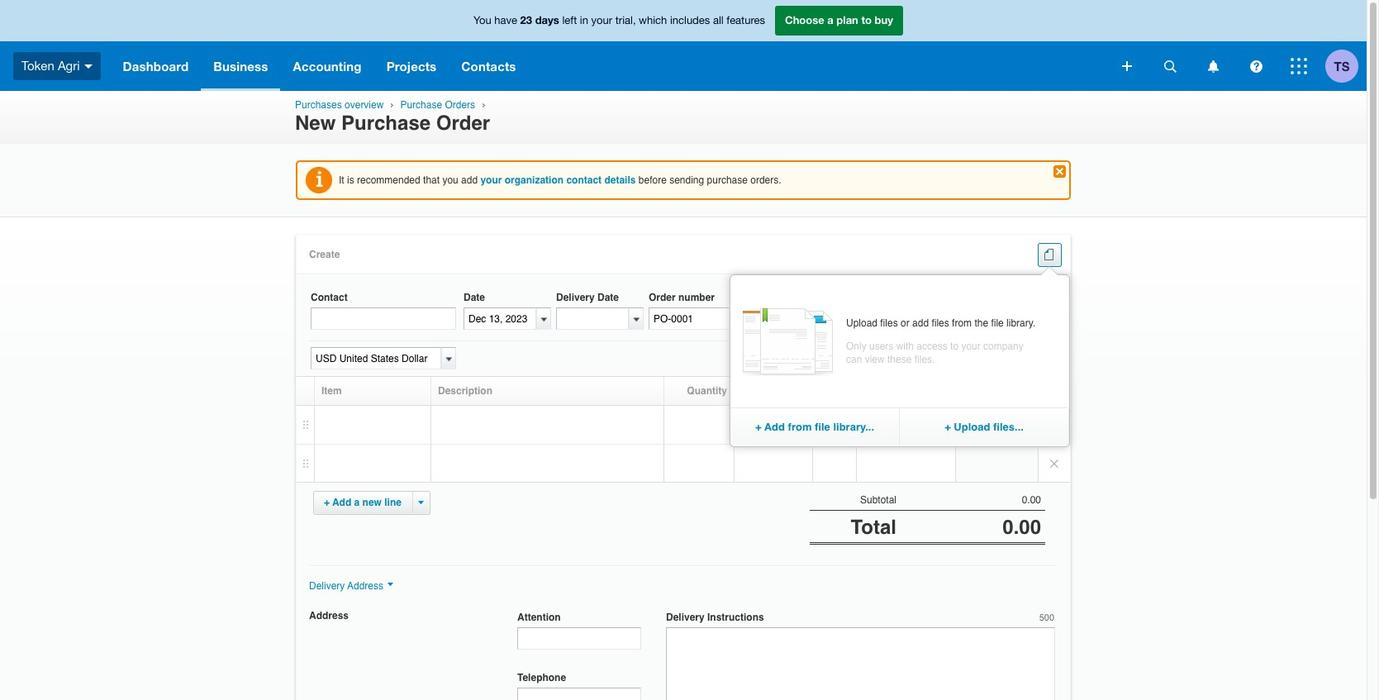 Task type: locate. For each thing, give the bounding box(es) containing it.
1 vertical spatial delivery
[[309, 581, 345, 592]]

your down the on the top of page
[[962, 341, 981, 352]]

your inside you have 23 days left in your trial, which includes all features
[[592, 14, 613, 27]]

total
[[851, 516, 897, 539]]

token agri button
[[0, 41, 110, 91]]

+ add from file library...
[[756, 421, 875, 433]]

0 vertical spatial file
[[992, 318, 1004, 329]]

0 horizontal spatial date
[[464, 292, 485, 304]]

order left "number" at the top of page
[[649, 292, 676, 304]]

2 vertical spatial delivery
[[666, 612, 705, 624]]

0 vertical spatial address
[[348, 581, 384, 592]]

0.00 for total
[[1003, 516, 1042, 539]]

banner containing ts
[[0, 0, 1368, 91]]

1 horizontal spatial file
[[992, 318, 1004, 329]]

only
[[847, 341, 867, 352]]

None text field
[[953, 348, 1042, 370]]

the
[[975, 318, 989, 329]]

orders
[[445, 99, 476, 111]]

attention
[[518, 612, 561, 624]]

banner
[[0, 0, 1368, 91]]

can
[[847, 354, 863, 365]]

purchase up new purchase order
[[401, 99, 442, 111]]

file
[[992, 318, 1004, 329], [815, 421, 831, 433]]

1 files from the left
[[881, 318, 899, 329]]

library.
[[1007, 318, 1036, 329]]

0 vertical spatial order
[[436, 112, 490, 135]]

0 horizontal spatial svg image
[[84, 64, 92, 68]]

0 horizontal spatial +
[[324, 497, 330, 509]]

1 vertical spatial 0.00
[[1003, 516, 1042, 539]]

1 horizontal spatial your
[[592, 14, 613, 27]]

1 vertical spatial address
[[309, 611, 349, 622]]

contact
[[311, 292, 348, 304]]

1 vertical spatial file
[[815, 421, 831, 433]]

0 vertical spatial add
[[461, 174, 478, 186]]

order
[[436, 112, 490, 135], [649, 292, 676, 304]]

add for a
[[332, 497, 352, 509]]

1 horizontal spatial a
[[828, 13, 834, 27]]

order down orders
[[436, 112, 490, 135]]

svg image inside token agri popup button
[[84, 64, 92, 68]]

description
[[438, 386, 493, 397]]

orders.
[[751, 174, 782, 186]]

your right you
[[481, 174, 502, 186]]

2 horizontal spatial delivery
[[666, 612, 705, 624]]

1 vertical spatial add
[[913, 318, 929, 329]]

upload left files... on the bottom right
[[954, 421, 991, 433]]

date up the delivery date text box
[[598, 292, 619, 304]]

0 vertical spatial to
[[862, 13, 872, 27]]

from
[[953, 318, 972, 329], [788, 421, 812, 433]]

agri
[[58, 58, 80, 73]]

add left library... at the right of page
[[765, 421, 785, 433]]

files left or
[[881, 318, 899, 329]]

3 svg image from the left
[[1251, 60, 1263, 72]]

1 vertical spatial to
[[951, 341, 959, 352]]

files
[[881, 318, 899, 329], [932, 318, 950, 329]]

to right "access"
[[951, 341, 959, 352]]

line
[[385, 497, 402, 509]]

to
[[862, 13, 872, 27], [951, 341, 959, 352]]

2 vertical spatial your
[[962, 341, 981, 352]]

0 horizontal spatial add
[[461, 174, 478, 186]]

0 horizontal spatial files
[[881, 318, 899, 329]]

features
[[727, 14, 766, 27]]

0 horizontal spatial your
[[481, 174, 502, 186]]

0 horizontal spatial to
[[862, 13, 872, 27]]

all
[[713, 14, 724, 27]]

to inside only users with access to your company can view these files.
[[951, 341, 959, 352]]

Delivery Date text field
[[556, 308, 629, 330]]

0 vertical spatial delivery
[[556, 292, 595, 304]]

svg image
[[1292, 58, 1308, 74], [1123, 61, 1133, 71], [84, 64, 92, 68]]

a left new
[[354, 497, 360, 509]]

2 horizontal spatial +
[[945, 421, 951, 433]]

from left the on the top of page
[[953, 318, 972, 329]]

delivery for delivery address
[[309, 581, 345, 592]]

item
[[322, 386, 342, 397]]

1 horizontal spatial files
[[932, 318, 950, 329]]

0 horizontal spatial file
[[815, 421, 831, 433]]

0 horizontal spatial delivery
[[309, 581, 345, 592]]

0 vertical spatial add
[[765, 421, 785, 433]]

file left library... at the right of page
[[815, 421, 831, 433]]

library...
[[834, 421, 875, 433]]

Select a currency text field
[[311, 348, 442, 370]]

add
[[765, 421, 785, 433], [332, 497, 352, 509]]

token agri
[[21, 58, 80, 73]]

0 vertical spatial from
[[953, 318, 972, 329]]

date up the "date" text field
[[464, 292, 485, 304]]

reference
[[752, 292, 800, 304]]

address
[[348, 581, 384, 592], [309, 611, 349, 622]]

1 horizontal spatial to
[[951, 341, 959, 352]]

1 horizontal spatial upload
[[954, 421, 991, 433]]

business button
[[201, 41, 281, 91]]

0 vertical spatial a
[[828, 13, 834, 27]]

1 horizontal spatial add
[[913, 318, 929, 329]]

have
[[495, 14, 518, 27]]

0 vertical spatial your
[[592, 14, 613, 27]]

files up "access"
[[932, 318, 950, 329]]

your
[[592, 14, 613, 27], [481, 174, 502, 186], [962, 341, 981, 352]]

before
[[639, 174, 667, 186]]

purchase orders
[[401, 99, 476, 111]]

add right or
[[913, 318, 929, 329]]

to inside banner
[[862, 13, 872, 27]]

telephone
[[518, 673, 566, 684]]

2 horizontal spatial svg image
[[1251, 60, 1263, 72]]

date
[[464, 292, 485, 304], [598, 292, 619, 304]]

1 vertical spatial add
[[332, 497, 352, 509]]

svg image
[[1165, 60, 1177, 72], [1208, 60, 1219, 72], [1251, 60, 1263, 72]]

1 horizontal spatial add
[[765, 421, 785, 433]]

from left library... at the right of page
[[788, 421, 812, 433]]

1 horizontal spatial date
[[598, 292, 619, 304]]

0 horizontal spatial svg image
[[1165, 60, 1177, 72]]

Date text field
[[464, 308, 537, 330]]

purchase down overview
[[341, 112, 431, 135]]

organization
[[505, 174, 564, 186]]

Telephone text field
[[518, 688, 642, 700]]

1 horizontal spatial +
[[756, 421, 762, 433]]

add right you
[[461, 174, 478, 186]]

1 horizontal spatial svg image
[[1208, 60, 1219, 72]]

file right the on the top of page
[[992, 318, 1004, 329]]

upload
[[847, 318, 878, 329], [954, 421, 991, 433]]

contacts button
[[449, 41, 529, 91]]

0 vertical spatial upload
[[847, 318, 878, 329]]

you
[[443, 174, 459, 186]]

1 date from the left
[[464, 292, 485, 304]]

2 date from the left
[[598, 292, 619, 304]]

0 vertical spatial 0.00
[[1022, 495, 1042, 506]]

accounting
[[293, 59, 362, 74]]

1 horizontal spatial from
[[953, 318, 972, 329]]

only users with access to your company can view these files.
[[847, 341, 1024, 365]]

add left new
[[332, 497, 352, 509]]

1 vertical spatial purchase
[[341, 112, 431, 135]]

a
[[828, 13, 834, 27], [354, 497, 360, 509]]

2 svg image from the left
[[1208, 60, 1219, 72]]

+ for + add a new line
[[324, 497, 330, 509]]

1 horizontal spatial delivery
[[556, 292, 595, 304]]

2 horizontal spatial your
[[962, 341, 981, 352]]

ts button
[[1326, 41, 1368, 91]]

delivery address button
[[309, 581, 394, 592]]

Attention text field
[[518, 628, 642, 650]]

0 horizontal spatial add
[[332, 497, 352, 509]]

purchases overview link
[[295, 99, 384, 111]]

delivery date
[[556, 292, 619, 304]]

1 horizontal spatial svg image
[[1123, 61, 1133, 71]]

to left buy
[[862, 13, 872, 27]]

projects
[[387, 59, 437, 74]]

your right in
[[592, 14, 613, 27]]

a left plan on the top of page
[[828, 13, 834, 27]]

upload up only at right
[[847, 318, 878, 329]]

1 vertical spatial order
[[649, 292, 676, 304]]

1 vertical spatial from
[[788, 421, 812, 433]]

0 horizontal spatial a
[[354, 497, 360, 509]]

1 vertical spatial your
[[481, 174, 502, 186]]

delivery
[[556, 292, 595, 304], [309, 581, 345, 592], [666, 612, 705, 624]]

+
[[756, 421, 762, 433], [945, 421, 951, 433], [324, 497, 330, 509]]



Task type: describe. For each thing, give the bounding box(es) containing it.
dashboard
[[123, 59, 189, 74]]

amounts
[[886, 353, 929, 365]]

purchase
[[707, 174, 748, 186]]

+ add from file library... button
[[756, 421, 875, 433]]

purchase orders link
[[401, 99, 476, 111]]

2 files from the left
[[932, 318, 950, 329]]

delivery for delivery date
[[556, 292, 595, 304]]

details
[[605, 174, 636, 186]]

days
[[536, 13, 560, 27]]

dashboard link
[[110, 41, 201, 91]]

sending
[[670, 174, 705, 186]]

your for days
[[592, 14, 613, 27]]

a inside banner
[[828, 13, 834, 27]]

view
[[865, 354, 885, 365]]

access
[[917, 341, 948, 352]]

1 svg image from the left
[[1165, 60, 1177, 72]]

these
[[888, 354, 912, 365]]

left
[[563, 14, 577, 27]]

with
[[897, 341, 914, 352]]

23
[[521, 13, 533, 27]]

ts
[[1335, 58, 1351, 73]]

+ upload files... button
[[945, 421, 1024, 433]]

2 horizontal spatial svg image
[[1292, 58, 1308, 74]]

you have 23 days left in your trial, which includes all features
[[474, 13, 766, 27]]

it is recommended that you add your organization contact details before sending purchase orders.
[[339, 174, 782, 186]]

upload files or add files from the file library.
[[847, 318, 1036, 329]]

order number
[[649, 292, 715, 304]]

Contact text field
[[311, 308, 456, 330]]

contact
[[567, 174, 602, 186]]

are
[[932, 353, 947, 365]]

0 horizontal spatial from
[[788, 421, 812, 433]]

files.
[[915, 354, 935, 365]]

choose
[[785, 13, 825, 27]]

your for that
[[481, 174, 502, 186]]

your organization contact details link
[[481, 174, 636, 186]]

your inside only users with access to your company can view these files.
[[962, 341, 981, 352]]

trial,
[[616, 14, 636, 27]]

recommended
[[357, 174, 421, 186]]

token
[[21, 58, 54, 73]]

+ add a new line button
[[324, 497, 402, 509]]

500
[[1040, 613, 1055, 624]]

purchases overview
[[295, 99, 384, 111]]

1 vertical spatial upload
[[954, 421, 991, 433]]

quantity
[[687, 386, 728, 397]]

delivery instructions
[[666, 612, 765, 624]]

new
[[363, 497, 382, 509]]

+ for + upload files...
[[945, 421, 951, 433]]

choose a plan to buy
[[785, 13, 894, 27]]

users
[[870, 341, 894, 352]]

add for from
[[765, 421, 785, 433]]

files...
[[994, 421, 1024, 433]]

1 vertical spatial a
[[354, 497, 360, 509]]

projects button
[[374, 41, 449, 91]]

0 vertical spatial purchase
[[401, 99, 442, 111]]

0 horizontal spatial upload
[[847, 318, 878, 329]]

number
[[679, 292, 715, 304]]

Order number text field
[[649, 308, 745, 330]]

instructions
[[708, 612, 765, 624]]

business
[[214, 59, 268, 74]]

which
[[639, 14, 667, 27]]

0 horizontal spatial order
[[436, 112, 490, 135]]

create
[[309, 249, 340, 261]]

includes
[[670, 14, 711, 27]]

+ for + add from file library...
[[756, 421, 762, 433]]

1 horizontal spatial order
[[649, 292, 676, 304]]

or
[[901, 318, 910, 329]]

purchases
[[295, 99, 342, 111]]

plan
[[837, 13, 859, 27]]

Reference text field
[[752, 308, 848, 330]]

subtotal
[[861, 495, 897, 506]]

accounting button
[[281, 41, 374, 91]]

+ add a new line
[[324, 497, 402, 509]]

buy
[[875, 13, 894, 27]]

delivery for delivery instructions
[[666, 612, 705, 624]]

delivery address
[[309, 581, 384, 592]]

contacts
[[462, 59, 516, 74]]

you
[[474, 14, 492, 27]]

+ upload files...
[[945, 421, 1024, 433]]

that
[[423, 174, 440, 186]]

in
[[580, 14, 589, 27]]

new purchase order
[[295, 112, 490, 135]]

company
[[984, 341, 1024, 352]]

Delivery Instructions text field
[[666, 628, 1056, 700]]

0.00 for subtotal
[[1022, 495, 1042, 506]]

it
[[339, 174, 345, 186]]

is
[[347, 174, 354, 186]]

amounts are
[[886, 353, 947, 365]]

new
[[295, 112, 336, 135]]

overview
[[345, 99, 384, 111]]



Task type: vqa. For each thing, say whether or not it's contained in the screenshot.
AUG associated with Aug 28, 2023
no



